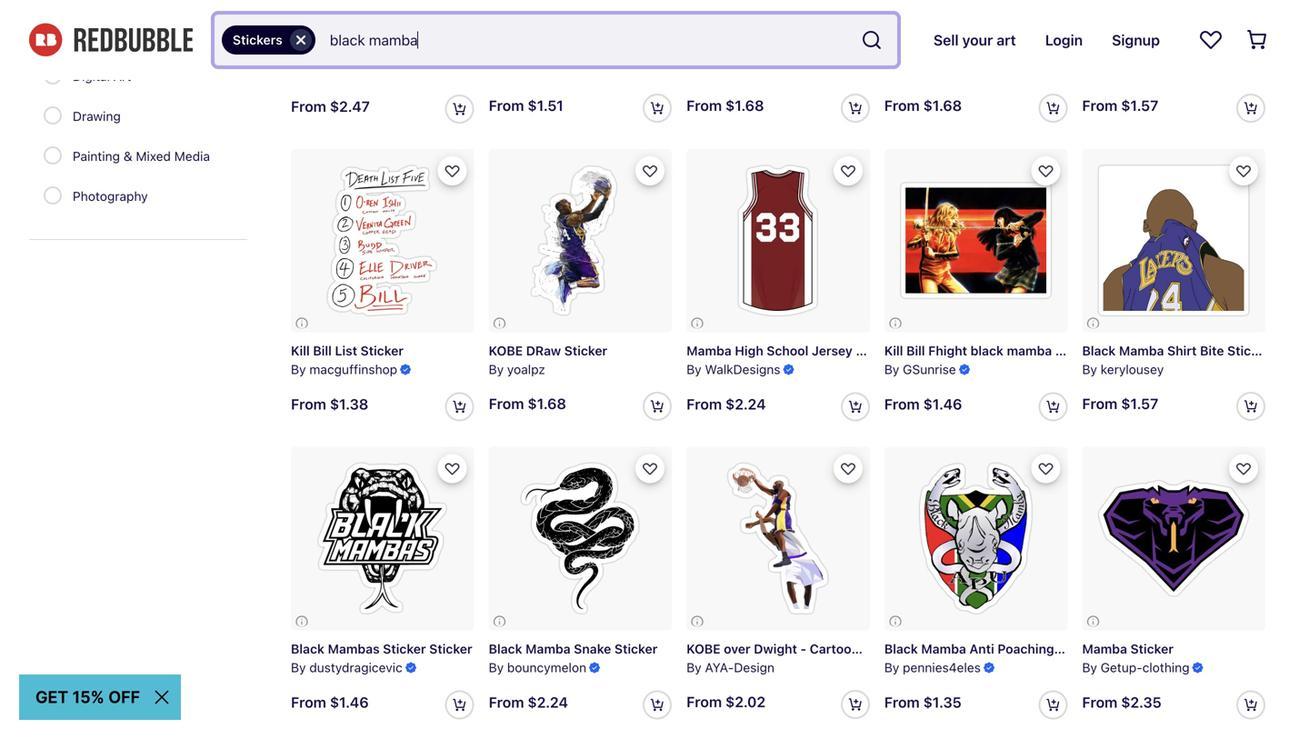 Task type: locate. For each thing, give the bounding box(es) containing it.
school
[[767, 343, 809, 358]]

kobe up aya-
[[687, 641, 721, 656]]

$1.46 down gsunrise
[[924, 396, 962, 413]]

yoalpz inside 'black mamba sticker by yoalpz'
[[903, 64, 941, 79]]

1 vertical spatial from $1.46
[[291, 694, 369, 711]]

0 vertical spatial $1.46
[[924, 396, 962, 413]]

from $2.24
[[687, 396, 766, 413], [489, 694, 568, 711]]

0 vertical spatial from $1.57
[[1082, 97, 1159, 114]]

from $2.02
[[687, 693, 766, 711]]

&
[[117, 29, 126, 44], [123, 149, 132, 164]]

from $2.24 down by walkdesigns
[[687, 396, 766, 413]]

$1.46 for gsunrise
[[924, 396, 962, 413]]

1 horizontal spatial design
[[734, 660, 775, 675]]

poaching
[[998, 641, 1054, 656]]

kobe
[[489, 343, 523, 358], [687, 641, 721, 656]]

sticker inside kobe draw sticker by yoalpz
[[564, 343, 608, 358]]

bill left the 'list'
[[313, 343, 332, 358]]

from $1.57
[[1082, 97, 1159, 114], [1082, 395, 1159, 412]]

$2.24
[[726, 396, 766, 413], [528, 694, 568, 711]]

by for by yoalpz
[[687, 64, 702, 79]]

2 bill from the left
[[907, 343, 925, 358]]

from for black mambas sticker sticker
[[291, 694, 326, 711]]

$1.35
[[924, 694, 962, 711]]

from for black mamba shirt bite sticker
[[1082, 395, 1118, 412]]

from $1.57 down "black mamba sticker" at the right of page
[[1082, 97, 1159, 114]]

kill bill fhight black mamba vs gogo sticker image
[[885, 149, 1068, 332]]

by for by manu-cnt
[[489, 64, 504, 79]]

0 vertical spatial design
[[73, 29, 113, 44]]

from down the by dustydragicevic
[[291, 694, 326, 711]]

2 from $1.57 from the top
[[1082, 395, 1159, 412]]

black mamba snake sticker
[[489, 641, 658, 656]]

2 kill from the left
[[885, 343, 903, 358]]

dwight
[[754, 641, 797, 656]]

1 horizontal spatial $2.24
[[726, 396, 766, 413]]

bill up by gsunrise
[[907, 343, 925, 358]]

mamba inside black mamba shirt bite sticker by kerylousey
[[1119, 343, 1164, 358]]

$2.24 down bouncymelon
[[528, 694, 568, 711]]

shirt
[[1168, 343, 1197, 358]]

ariev194
[[309, 64, 360, 79]]

from for kobe over dwight - cartoon style sticker
[[687, 693, 722, 711]]

kobe draw sticker by yoalpz
[[489, 343, 608, 377]]

0 vertical spatial $2.24
[[726, 396, 766, 413]]

$1.68 down by yoalpz
[[726, 97, 764, 114]]

dustydragicevic
[[309, 660, 403, 675]]

None radio
[[44, 106, 62, 125]]

1 bill from the left
[[313, 343, 332, 358]]

0 horizontal spatial from $1.46
[[291, 694, 369, 711]]

from
[[489, 97, 524, 114], [687, 97, 722, 114], [885, 97, 920, 114], [1082, 97, 1118, 114], [291, 98, 326, 115], [489, 395, 524, 412], [1082, 395, 1118, 412], [291, 396, 326, 413], [687, 396, 722, 413], [885, 396, 920, 413], [687, 693, 722, 711], [291, 694, 326, 711], [489, 694, 524, 711], [885, 694, 920, 711], [1082, 694, 1118, 711]]

1 $1.57 from the top
[[1121, 97, 1159, 114]]

0 horizontal spatial $1.46
[[330, 694, 369, 711]]

vs
[[1056, 343, 1071, 358]]

$1.68
[[726, 97, 764, 114], [924, 97, 962, 114], [528, 395, 566, 412]]

cnt
[[546, 64, 564, 79]]

$1.51
[[528, 97, 564, 114]]

0 horizontal spatial design
[[73, 29, 113, 44]]

mamba for black mamba snake sticker
[[526, 641, 571, 656]]

by
[[291, 64, 306, 79], [489, 64, 504, 79], [687, 64, 702, 79], [885, 64, 900, 79], [291, 362, 306, 377], [489, 362, 504, 377], [687, 362, 702, 377], [885, 362, 900, 377], [1082, 362, 1097, 377], [291, 660, 306, 675], [489, 660, 504, 675], [687, 660, 702, 675], [885, 660, 900, 675], [1082, 660, 1097, 675]]

from $1.46 down by gsunrise
[[885, 396, 962, 413]]

black mamba snake sticker image
[[489, 447, 672, 630]]

from for kill bill list sticker
[[291, 396, 326, 413]]

0 horizontal spatial from $1.68
[[489, 395, 566, 412]]

1 horizontal spatial kill
[[885, 343, 903, 358]]

0 vertical spatial $1.57
[[1121, 97, 1159, 114]]

from left the '$1.38'
[[291, 396, 326, 413]]

None radio
[[44, 146, 62, 165], [44, 186, 62, 205], [44, 146, 62, 165], [44, 186, 62, 205]]

unit
[[1058, 641, 1083, 656]]

1 vertical spatial from $2.24
[[489, 694, 568, 711]]

design up digital on the left
[[73, 29, 113, 44]]

$1.68 for black mamba sticker by yoalpz
[[924, 97, 962, 114]]

mamba
[[921, 45, 966, 60], [1119, 45, 1164, 60], [687, 343, 732, 358], [1119, 343, 1164, 358], [526, 641, 571, 656], [921, 641, 966, 656], [1082, 641, 1127, 656]]

mixed
[[136, 149, 171, 164]]

2 horizontal spatial from $1.68
[[885, 97, 962, 114]]

from $1.46 down the by dustydragicevic
[[291, 694, 369, 711]]

1 horizontal spatial from $1.46
[[885, 396, 962, 413]]

0 horizontal spatial yoalpz
[[507, 362, 545, 377]]

kobe left draw
[[489, 343, 523, 358]]

by inside black mamba shirt bite sticker by kerylousey
[[1082, 362, 1097, 377]]

$1.57
[[1121, 97, 1159, 114], [1121, 395, 1159, 412]]

from $1.68 down 'black mamba sticker by yoalpz'
[[885, 97, 962, 114]]

draw
[[526, 343, 561, 358]]

mamba for black mamba sticker by yoalpz
[[921, 45, 966, 60]]

1 horizontal spatial from $2.24
[[687, 396, 766, 413]]

0 vertical spatial from $1.46
[[885, 396, 962, 413]]

kill up by gsunrise
[[885, 343, 903, 358]]

none radio inside artwork medium option group
[[44, 106, 62, 125]]

1 vertical spatial from $1.57
[[1082, 395, 1159, 412]]

& left the mixed
[[123, 149, 132, 164]]

mamba high school jersey sticker image
[[687, 149, 870, 332]]

black mamba anti poaching unit logo sticker image
[[885, 447, 1068, 630]]

art
[[113, 69, 131, 84]]

0 horizontal spatial $1.68
[[528, 395, 566, 412]]

from for black mamba sticker
[[885, 97, 920, 114]]

$1.68 for kobe draw sticker by yoalpz
[[528, 395, 566, 412]]

0 vertical spatial from $2.24
[[687, 396, 766, 413]]

black mamba shirt bite sticker image
[[1082, 149, 1266, 332]]

$2.24 down walkdesigns
[[726, 396, 766, 413]]

kobe inside kobe over dwight - cartoon style sticker by aya-design
[[687, 641, 721, 656]]

from down by gsunrise
[[885, 396, 920, 413]]

2 $1.57 from the top
[[1121, 395, 1159, 412]]

1 horizontal spatial $1.46
[[924, 396, 962, 413]]

from down 'black mamba sticker by yoalpz'
[[885, 97, 920, 114]]

1 vertical spatial kobe
[[687, 641, 721, 656]]

kerylousey
[[1101, 362, 1164, 377]]

gogo
[[1074, 343, 1107, 358]]

& left the illustration
[[117, 29, 126, 44]]

yoalpz inside kobe draw sticker by yoalpz
[[507, 362, 545, 377]]

1 horizontal spatial bill
[[907, 343, 925, 358]]

from $1.35
[[885, 694, 962, 711]]

from down 'by bouncymelon'
[[489, 694, 524, 711]]

from $2.24 down 'by bouncymelon'
[[489, 694, 568, 711]]

design down over
[[734, 660, 775, 675]]

from $1.68 for black mamba sticker by yoalpz
[[885, 97, 962, 114]]

digital art
[[73, 69, 131, 84]]

sticker
[[407, 45, 450, 60], [970, 45, 1013, 60], [1168, 45, 1211, 60], [361, 343, 404, 358], [564, 343, 608, 358], [856, 343, 899, 358], [1110, 343, 1153, 358], [1228, 343, 1271, 358], [383, 641, 426, 656], [429, 641, 472, 656], [615, 641, 658, 656], [895, 641, 939, 656], [1120, 641, 1163, 656], [1131, 641, 1174, 656]]

from down kobe draw sticker by yoalpz
[[489, 395, 524, 412]]

$1.46
[[924, 396, 962, 413], [330, 694, 369, 711]]

by inside kobe draw sticker by yoalpz
[[489, 362, 504, 377]]

1 vertical spatial design
[[734, 660, 775, 675]]

from $1.57 down "kerylousey" on the right of the page
[[1082, 395, 1159, 412]]

1 horizontal spatial kobe
[[687, 641, 721, 656]]

style
[[863, 641, 892, 656]]

0 horizontal spatial bill
[[313, 343, 332, 358]]

from $2.35
[[1082, 694, 1162, 711]]

& for painting
[[123, 149, 132, 164]]

over
[[724, 641, 751, 656]]

from left $1.35
[[885, 694, 920, 711]]

black mamba shirt bite sticker by kerylousey
[[1082, 343, 1271, 377]]

1 kill from the left
[[291, 343, 310, 358]]

1 vertical spatial $1.46
[[330, 694, 369, 711]]

artwork medium option group
[[44, 0, 221, 217]]

from $1.46
[[885, 396, 962, 413], [291, 694, 369, 711]]

from down getup-
[[1082, 694, 1118, 711]]

0 horizontal spatial from $2.24
[[489, 694, 568, 711]]

by inside kobe over dwight - cartoon style sticker by aya-design
[[687, 660, 702, 675]]

$1.68 down 'black mamba sticker by yoalpz'
[[924, 97, 962, 114]]

from $1.68
[[687, 97, 764, 114], [885, 97, 962, 114], [489, 395, 566, 412]]

Search term search field
[[315, 15, 854, 65]]

yoalpz
[[705, 64, 743, 79], [903, 64, 941, 79], [507, 362, 545, 377]]

0 horizontal spatial kill
[[291, 343, 310, 358]]

by for by macguffinshop
[[291, 362, 306, 377]]

kill bill fhight black mamba vs gogo sticker
[[885, 343, 1153, 358]]

from $2.24 for walkdesigns
[[687, 396, 766, 413]]

$1.57 down "kerylousey" on the right of the page
[[1121, 395, 1159, 412]]

from down "black mamba sticker" at the right of page
[[1082, 97, 1118, 114]]

by gsunrise
[[885, 362, 956, 377]]

mamba inside 'black mamba sticker by yoalpz'
[[921, 45, 966, 60]]

bill
[[313, 343, 332, 358], [907, 343, 925, 358]]

by walkdesigns
[[687, 362, 781, 377]]

from $1.68 for kobe draw sticker by yoalpz
[[489, 395, 566, 412]]

$1.46 down the by dustydragicevic
[[330, 694, 369, 711]]

0 vertical spatial &
[[117, 29, 126, 44]]

from down by ariev194
[[291, 98, 326, 115]]

1 vertical spatial $2.24
[[528, 694, 568, 711]]

design
[[73, 29, 113, 44], [734, 660, 775, 675]]

$1.46 for dustydragicevic
[[330, 694, 369, 711]]

from $1.68 down by yoalpz
[[687, 97, 764, 114]]

aya-
[[705, 660, 734, 675]]

design inside kobe over dwight - cartoon style sticker by aya-design
[[734, 660, 775, 675]]

2 horizontal spatial $1.68
[[924, 97, 962, 114]]

photography
[[73, 189, 148, 204]]

kill bill list sticker
[[291, 343, 404, 358]]

0 vertical spatial kobe
[[489, 343, 523, 358]]

0 horizontal spatial kobe
[[489, 343, 523, 358]]

kobe inside kobe draw sticker by yoalpz
[[489, 343, 523, 358]]

kill
[[291, 343, 310, 358], [885, 343, 903, 358]]

from left $1.51
[[489, 97, 524, 114]]

mamba for black mamba shirt bite sticker by kerylousey
[[1119, 343, 1164, 358]]

from down aya-
[[687, 693, 722, 711]]

1 vertical spatial $1.57
[[1121, 395, 1159, 412]]

1 vertical spatial &
[[123, 149, 132, 164]]

1 horizontal spatial yoalpz
[[705, 64, 743, 79]]

from $1.68 down kobe draw sticker by yoalpz
[[489, 395, 566, 412]]

design & illustration
[[73, 29, 191, 44]]

$1.68 down kobe draw sticker by yoalpz
[[528, 395, 566, 412]]

from down "kerylousey" on the right of the page
[[1082, 395, 1118, 412]]

$1.57 down "black mamba sticker" at the right of page
[[1121, 97, 1159, 114]]

from for basketball legend  sticker
[[291, 98, 326, 115]]

from $1.38
[[291, 396, 369, 413]]

kill left the 'list'
[[291, 343, 310, 358]]

2 horizontal spatial yoalpz
[[903, 64, 941, 79]]

from down by walkdesigns
[[687, 396, 722, 413]]

kobe over dwight - cartoon style sticker image
[[687, 447, 870, 630]]

black
[[885, 45, 918, 60], [1082, 45, 1116, 60], [1082, 343, 1116, 358], [291, 641, 325, 656], [489, 641, 522, 656], [885, 641, 918, 656]]

mambas
[[328, 641, 380, 656]]

0 horizontal spatial $2.24
[[528, 694, 568, 711]]



Task type: describe. For each thing, give the bounding box(es) containing it.
$2.24 for by bouncymelon
[[528, 694, 568, 711]]

from for black mamba snake sticker
[[489, 694, 524, 711]]

mamba sticker image
[[1082, 447, 1266, 630]]

sticker inside kobe over dwight - cartoon style sticker by aya-design
[[895, 641, 939, 656]]

bite
[[1200, 343, 1224, 358]]

mamba
[[1007, 343, 1052, 358]]

black mambas sticker sticker
[[291, 641, 472, 656]]

black
[[971, 343, 1004, 358]]

kill for from $1.46
[[885, 343, 903, 358]]

by getup-clothing
[[1082, 660, 1190, 675]]

list
[[335, 343, 357, 358]]

snake
[[574, 641, 611, 656]]

from down by yoalpz
[[687, 97, 722, 114]]

1 horizontal spatial $1.68
[[726, 97, 764, 114]]

from for mamba high school jersey sticker
[[687, 396, 722, 413]]

$2.02
[[726, 693, 766, 711]]

$2.24 for by walkdesigns
[[726, 396, 766, 413]]

from for kill bill fhight black mamba vs gogo sticker
[[885, 396, 920, 413]]

by for by dustydragicevic
[[291, 660, 306, 675]]

black mambas sticker sticker image
[[291, 447, 474, 630]]

kobe draw sticker image
[[489, 149, 672, 332]]

black mamba anti poaching unit logo sticker
[[885, 641, 1163, 656]]

manu-
[[507, 64, 546, 79]]

gsunrise
[[903, 362, 956, 377]]

black for by pennies4eles
[[885, 641, 918, 656]]

kill for from $1.38
[[291, 343, 310, 358]]

legend
[[358, 45, 403, 60]]

black mamba sticker by yoalpz
[[885, 45, 1013, 79]]

from $1.51
[[489, 97, 564, 114]]

anti
[[970, 641, 995, 656]]

sticker inside 'black mamba sticker by yoalpz'
[[970, 45, 1013, 60]]

basketball legend  sticker
[[291, 45, 450, 60]]

getup-
[[1101, 660, 1143, 675]]

mamba sticker
[[1082, 641, 1174, 656]]

sticker inside black mamba shirt bite sticker by kerylousey
[[1228, 343, 1271, 358]]

kobe for from $2.02
[[687, 641, 721, 656]]

by pennies4eles
[[885, 660, 981, 675]]

kobe over dwight - cartoon style sticker by aya-design
[[687, 641, 939, 675]]

by for by gsunrise
[[885, 362, 900, 377]]

-
[[801, 641, 807, 656]]

basketball
[[291, 45, 355, 60]]

& for design
[[117, 29, 126, 44]]

mamba for black mamba anti poaching unit logo sticker
[[921, 641, 966, 656]]

from for kobe draw sticker
[[489, 395, 524, 412]]

black inside 'black mamba sticker by yoalpz'
[[885, 45, 918, 60]]

by inside 'black mamba sticker by yoalpz'
[[885, 64, 900, 79]]

painting
[[73, 149, 120, 164]]

black inside black mamba shirt bite sticker by kerylousey
[[1082, 343, 1116, 358]]

by for by pennies4eles
[[885, 660, 900, 675]]

by for by bouncymelon
[[489, 660, 504, 675]]

jersey
[[812, 343, 853, 358]]

painting & mixed media
[[73, 149, 210, 164]]

from $2.47
[[291, 98, 370, 115]]

logo
[[1086, 641, 1116, 656]]

fhight
[[929, 343, 968, 358]]

stickers button
[[222, 25, 315, 55]]

black for by bouncymelon
[[489, 641, 522, 656]]

by for by walkdesigns
[[687, 362, 702, 377]]

cartoon
[[810, 641, 859, 656]]

illustration
[[129, 29, 191, 44]]

by for by getup-clothing
[[1082, 660, 1097, 675]]

yoalpz for kobe draw sticker by yoalpz
[[507, 362, 545, 377]]

bill for $1.46
[[907, 343, 925, 358]]

black for from
[[1082, 45, 1116, 60]]

redbubble logo image
[[29, 23, 193, 57]]

$2.35
[[1121, 694, 1162, 711]]

media
[[174, 149, 210, 164]]

yoalpz for black mamba sticker by yoalpz
[[903, 64, 941, 79]]

drawing
[[73, 109, 121, 124]]

mamba for black mamba sticker
[[1119, 45, 1164, 60]]

from $1.46 for dustydragicevic
[[291, 694, 369, 711]]

kobe for from $1.68
[[489, 343, 523, 358]]

by ariev194
[[291, 64, 360, 79]]

kill bill list sticker image
[[291, 149, 474, 332]]

bill for $1.38
[[313, 343, 332, 358]]

digital
[[73, 69, 110, 84]]

Stickers field
[[215, 15, 897, 65]]

from for black mamba anti poaching unit logo sticker
[[885, 694, 920, 711]]

design inside artwork medium option group
[[73, 29, 113, 44]]

by dustydragicevic
[[291, 660, 403, 675]]

by bouncymelon
[[489, 660, 587, 675]]

1 horizontal spatial from $1.68
[[687, 97, 764, 114]]

bouncymelon
[[507, 660, 587, 675]]

clothing
[[1143, 660, 1190, 675]]

high
[[735, 343, 764, 358]]

by manu-cnt
[[489, 64, 564, 79]]

1 from $1.57 from the top
[[1082, 97, 1159, 114]]

from for mamba sticker
[[1082, 694, 1118, 711]]

$2.47
[[330, 98, 370, 115]]

mamba high school jersey sticker
[[687, 343, 899, 358]]

stickers
[[233, 32, 283, 47]]

$1.38
[[330, 396, 369, 413]]

from $2.24 for bouncymelon
[[489, 694, 568, 711]]

macguffinshop
[[309, 362, 397, 377]]

by for by ariev194
[[291, 64, 306, 79]]

by macguffinshop
[[291, 362, 397, 377]]

walkdesigns
[[705, 362, 781, 377]]

by yoalpz
[[687, 64, 743, 79]]

pennies4eles
[[903, 660, 981, 675]]

black mamba sticker
[[1082, 45, 1211, 60]]

black for by dustydragicevic
[[291, 641, 325, 656]]

from $1.46 for gsunrise
[[885, 396, 962, 413]]



Task type: vqa. For each thing, say whether or not it's contained in the screenshot.


